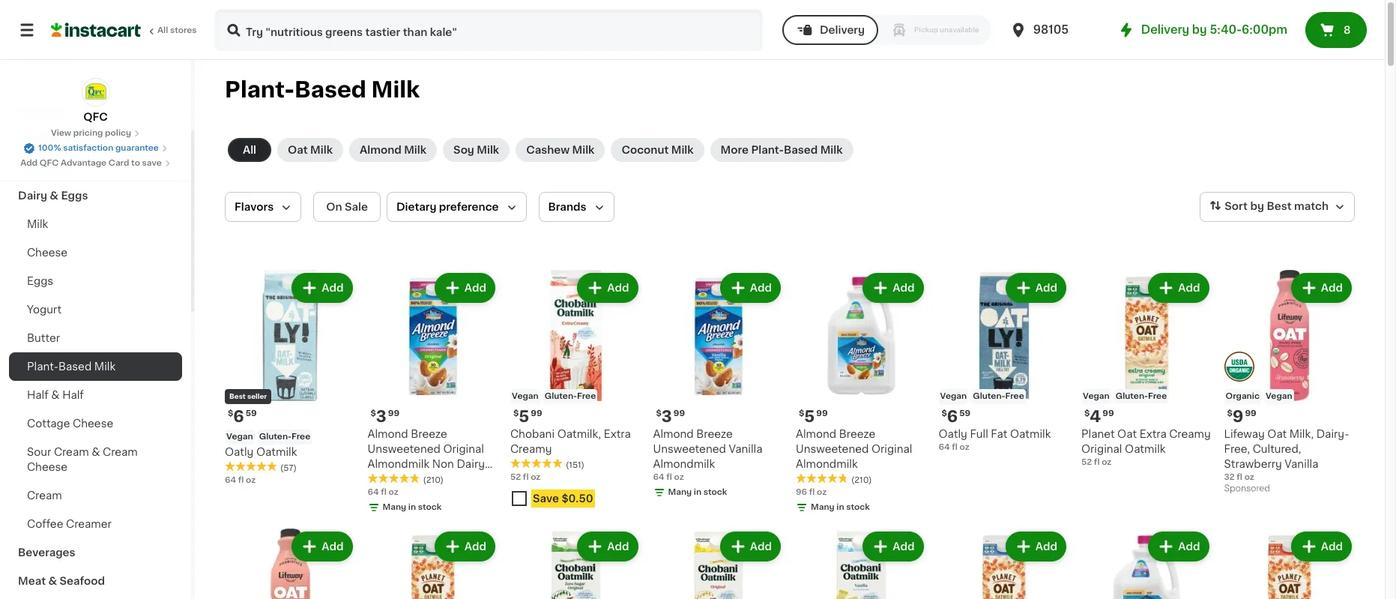Task type: describe. For each thing, give the bounding box(es) containing it.
many for 3
[[383, 503, 407, 511]]

delivery by 5:40-6:00pm
[[1142, 24, 1288, 35]]

cashew
[[526, 145, 570, 155]]

2 59 from the left
[[960, 409, 971, 417]]

milk,
[[1290, 428, 1314, 439]]

policy
[[105, 129, 131, 137]]

(151)
[[566, 461, 585, 469]]

cottage cheese link
[[9, 409, 182, 438]]

vegan gluten-free for 6
[[941, 392, 1025, 400]]

almondmilk inside almond breeze unsweetened vanilla almondmilk 64 fl oz
[[653, 458, 715, 469]]

oat for 9
[[1268, 428, 1288, 439]]

$ 5 99 for almond
[[799, 408, 828, 424]]

100% satisfaction guarantee
[[38, 144, 159, 152]]

by for delivery
[[1193, 24, 1208, 35]]

product group containing 9
[[1225, 270, 1356, 497]]

9
[[1233, 408, 1244, 424]]

$ 9 99
[[1228, 408, 1257, 424]]

full
[[971, 428, 989, 439]]

almond for almond breeze unsweetened original almondmilk non dairy milk alternative
[[368, 428, 408, 439]]

free,
[[1225, 443, 1251, 454]]

0 horizontal spatial oatmilk
[[256, 446, 297, 457]]

1 $ 6 59 from the left
[[228, 408, 257, 424]]

almondmilk for 3
[[368, 458, 430, 469]]

1 horizontal spatial based
[[295, 79, 367, 100]]

stock for 5
[[847, 503, 870, 511]]

oz inside lifeway oat milk, dairy- free, cultured, strawberry vanilla 32 fl oz
[[1245, 473, 1255, 481]]

5:40-
[[1210, 24, 1242, 35]]

save
[[142, 159, 162, 167]]

qfc logo image
[[81, 78, 110, 106]]

dairy-
[[1317, 428, 1350, 439]]

cream inside cream link
[[27, 490, 62, 501]]

delivery button
[[783, 15, 879, 45]]

gluten- for 5
[[545, 392, 577, 400]]

2 half from the left
[[62, 390, 84, 400]]

extra for oat
[[1140, 428, 1167, 439]]

1 horizontal spatial in
[[694, 488, 702, 496]]

milk inside almond breeze unsweetened original almondmilk non dairy milk alternative
[[368, 473, 389, 484]]

vegan gluten-free for 5
[[512, 392, 596, 400]]

all stores
[[157, 26, 197, 34]]

satisfaction
[[63, 144, 113, 152]]

all stores link
[[51, 9, 198, 51]]

best for best seller
[[229, 393, 246, 399]]

yogurt
[[27, 304, 62, 315]]

almond for almond breeze unsweetened vanilla almondmilk 64 fl oz
[[653, 428, 694, 439]]

gluten- for 6
[[973, 392, 1006, 400]]

64 inside almond breeze unsweetened vanilla almondmilk 64 fl oz
[[653, 473, 665, 481]]

coconut
[[622, 145, 669, 155]]

half & half link
[[9, 381, 182, 409]]

best match
[[1267, 201, 1329, 212]]

strawberry
[[1225, 458, 1283, 469]]

almond for almond milk
[[360, 145, 402, 155]]

oz inside the planet oat extra creamy original oatmilk 52 fl oz
[[1102, 458, 1112, 466]]

98105 button
[[1010, 9, 1100, 51]]

dietary preference button
[[387, 192, 527, 222]]

instacart logo image
[[51, 21, 141, 39]]

fl inside oatly full fat oatmilk 64 fl oz
[[952, 443, 958, 451]]

butter
[[27, 333, 60, 343]]

milk link
[[9, 210, 182, 238]]

soy
[[454, 145, 475, 155]]

$ for almond breeze unsweetened original almondmilk
[[799, 409, 805, 417]]

eggs link
[[9, 267, 182, 295]]

plant- inside "more plant-based milk" link
[[752, 145, 784, 155]]

lifeway
[[1225, 428, 1265, 439]]

almond breeze unsweetened original almondmilk
[[796, 428, 913, 469]]

vegan for 5
[[512, 392, 539, 400]]

produce
[[18, 162, 64, 172]]

5 for almond
[[805, 408, 815, 424]]

oat milk
[[288, 145, 333, 155]]

8
[[1344, 25, 1351, 35]]

almond breeze unsweetened vanilla almondmilk 64 fl oz
[[653, 428, 763, 481]]

qfc link
[[81, 78, 110, 124]]

free for 6
[[1006, 392, 1025, 400]]

based inside plant-based milk link
[[58, 361, 92, 372]]

brands button
[[539, 192, 614, 222]]

original for 5
[[872, 443, 913, 454]]

plant-based milk link
[[9, 352, 182, 381]]

cheese inside the sour cream & cream cheese
[[27, 462, 68, 472]]

fl inside almond breeze unsweetened vanilla almondmilk 64 fl oz
[[667, 473, 672, 481]]

delivery for delivery
[[820, 25, 865, 35]]

sour cream & cream cheese link
[[9, 438, 182, 481]]

non
[[432, 458, 454, 469]]

cottage cheese
[[27, 418, 113, 429]]

many in stock for 3
[[383, 503, 442, 511]]

(210) for 5
[[852, 476, 872, 484]]

cashew milk
[[526, 145, 595, 155]]

thanksgiving
[[18, 133, 90, 144]]

1 horizontal spatial stock
[[704, 488, 728, 496]]

1 horizontal spatial qfc
[[83, 112, 108, 122]]

fl inside lifeway oat milk, dairy- free, cultured, strawberry vanilla 32 fl oz
[[1237, 473, 1243, 481]]

4
[[1090, 408, 1102, 424]]

creamy for chobani oatmilk, extra creamy
[[511, 443, 552, 454]]

(210) for 3
[[423, 476, 444, 484]]

many in stock for 5
[[811, 503, 870, 511]]

flavors button
[[225, 192, 302, 222]]

almond breeze unsweetened original almondmilk non dairy milk alternative
[[368, 428, 485, 484]]

to
[[131, 159, 140, 167]]

all link
[[228, 138, 271, 162]]

recipes link
[[9, 96, 182, 124]]

vanilla inside almond breeze unsweetened vanilla almondmilk 64 fl oz
[[729, 443, 763, 454]]

99 for lifeway oat milk, dairy- free, cultured, strawberry vanilla
[[1246, 409, 1257, 417]]

oatly full fat oatmilk 64 fl oz
[[939, 428, 1052, 451]]

free for 4
[[1149, 392, 1168, 400]]

best seller
[[229, 393, 267, 399]]

cottage
[[27, 418, 70, 429]]

item badge image
[[1225, 352, 1255, 382]]

creamer
[[66, 519, 112, 529]]

3 for almond breeze unsweetened original almondmilk non dairy milk alternative
[[376, 408, 387, 424]]

& for seafood
[[48, 576, 57, 586]]

many for 5
[[811, 503, 835, 511]]

& for eggs
[[50, 190, 58, 201]]

breeze for 3
[[411, 428, 448, 439]]

100%
[[38, 144, 61, 152]]

sour cream & cream cheese
[[27, 447, 138, 472]]

meat & seafood link
[[9, 567, 182, 595]]

all for all stores
[[157, 26, 168, 34]]

oatly oatmilk
[[225, 446, 297, 457]]

yogurt link
[[9, 295, 182, 324]]

1 horizontal spatial plant-
[[225, 79, 295, 100]]

1 vertical spatial eggs
[[27, 276, 53, 286]]

save $0.50 button
[[511, 486, 641, 513]]

recipes
[[18, 105, 62, 115]]

cheese inside cottage cheese link
[[73, 418, 113, 429]]

sale
[[345, 202, 368, 212]]

chobani oatmilk, extra creamy
[[511, 428, 631, 454]]

2 6 from the left
[[948, 408, 958, 424]]

$ for chobani oatmilk, extra creamy
[[514, 409, 519, 417]]

almond for almond breeze unsweetened original almondmilk
[[796, 428, 837, 439]]

99 for almond breeze unsweetened original almondmilk
[[817, 409, 828, 417]]

oatly for oatly oatmilk
[[225, 446, 254, 457]]

organic vegan
[[1226, 392, 1293, 400]]

3 for almond breeze unsweetened vanilla almondmilk
[[662, 408, 672, 424]]

99 for almond breeze unsweetened original almondmilk non dairy milk alternative
[[388, 409, 400, 417]]

oatmilk inside the planet oat extra creamy original oatmilk 52 fl oz
[[1125, 443, 1166, 454]]

unsweetened for 3
[[368, 443, 441, 454]]

coffee
[[27, 519, 63, 529]]

1 horizontal spatial plant-based milk
[[225, 79, 420, 100]]

sponsored badge image
[[1225, 484, 1270, 493]]

produce link
[[9, 153, 182, 181]]

preference
[[439, 202, 499, 212]]

99 for almond breeze unsweetened vanilla almondmilk
[[674, 409, 685, 417]]

service type group
[[783, 15, 992, 45]]

0 horizontal spatial qfc
[[40, 159, 59, 167]]

$0.50
[[562, 493, 594, 503]]

Best match Sort by field
[[1201, 192, 1356, 222]]

soy milk link
[[443, 138, 510, 162]]

vegan right organic
[[1266, 392, 1293, 400]]

$ for almond breeze unsweetened vanilla almondmilk
[[656, 409, 662, 417]]

alternative
[[392, 473, 449, 484]]

plant-based milk inside plant-based milk link
[[27, 361, 116, 372]]

advantage
[[61, 159, 107, 167]]

almond milk link
[[349, 138, 437, 162]]

sort
[[1225, 201, 1248, 212]]

100% satisfaction guarantee button
[[23, 139, 168, 154]]

in for 5
[[837, 503, 845, 511]]

extra for oatmilk,
[[604, 428, 631, 439]]

6:00pm
[[1242, 24, 1288, 35]]



Task type: locate. For each thing, give the bounding box(es) containing it.
dietary preference
[[397, 202, 499, 212]]

0 horizontal spatial unsweetened
[[368, 443, 441, 454]]

seller
[[247, 393, 267, 399]]

(210) down almond breeze unsweetened original almondmilk
[[852, 476, 872, 484]]

1 half from the left
[[27, 390, 49, 400]]

★★★★★
[[511, 458, 563, 469], [511, 458, 563, 469], [225, 461, 277, 472], [225, 461, 277, 472], [368, 473, 420, 484], [368, 473, 420, 484], [796, 473, 849, 484], [796, 473, 849, 484]]

$ for planet oat extra creamy original oatmilk
[[1085, 409, 1090, 417]]

2 vertical spatial plant-
[[27, 361, 58, 372]]

$ 5 99
[[514, 408, 543, 424], [799, 408, 828, 424]]

based up oat milk link
[[295, 79, 367, 100]]

oatmilk inside oatly full fat oatmilk 64 fl oz
[[1011, 428, 1052, 439]]

64 fl oz for oatly oatmilk
[[225, 476, 256, 484]]

vegan gluten-free for 4
[[1083, 392, 1168, 400]]

99 inside $ 4 99
[[1103, 409, 1115, 417]]

2 $ 6 59 from the left
[[942, 408, 971, 424]]

brands
[[548, 202, 587, 212]]

52 down planet
[[1082, 458, 1093, 466]]

$
[[228, 409, 233, 417], [371, 409, 376, 417], [514, 409, 519, 417], [656, 409, 662, 417], [799, 409, 805, 417], [942, 409, 948, 417], [1085, 409, 1090, 417], [1228, 409, 1233, 417]]

half up cottage cheese
[[62, 390, 84, 400]]

qfc down 100%
[[40, 159, 59, 167]]

0 horizontal spatial delivery
[[820, 25, 865, 35]]

1 vertical spatial based
[[784, 145, 818, 155]]

beverages
[[18, 547, 75, 558]]

plant- right more
[[752, 145, 784, 155]]

gluten-
[[545, 392, 577, 400], [973, 392, 1006, 400], [1116, 392, 1149, 400], [259, 432, 292, 440]]

1 horizontal spatial by
[[1251, 201, 1265, 212]]

dairy inside almond breeze unsweetened original almondmilk non dairy milk alternative
[[457, 458, 485, 469]]

32
[[1225, 473, 1235, 481]]

1 vertical spatial qfc
[[40, 159, 59, 167]]

64 fl oz down oatly oatmilk
[[225, 476, 256, 484]]

0 vertical spatial based
[[295, 79, 367, 100]]

almondmilk for 5
[[796, 458, 858, 469]]

0 vertical spatial creamy
[[1170, 428, 1211, 439]]

free up oatmilk,
[[577, 392, 596, 400]]

gluten- up oatmilk,
[[545, 392, 577, 400]]

butter link
[[9, 324, 182, 352]]

in down almond breeze unsweetened original almondmilk
[[837, 503, 845, 511]]

& right "meat" in the left bottom of the page
[[48, 576, 57, 586]]

2 horizontal spatial unsweetened
[[796, 443, 869, 454]]

vegan up chobani
[[512, 392, 539, 400]]

$ up almond breeze unsweetened vanilla almondmilk 64 fl oz
[[656, 409, 662, 417]]

fl inside the planet oat extra creamy original oatmilk 52 fl oz
[[1095, 458, 1100, 466]]

$ 6 59 down best seller
[[228, 408, 257, 424]]

& inside the sour cream & cream cheese
[[92, 447, 100, 457]]

0 horizontal spatial 59
[[246, 409, 257, 417]]

best
[[1267, 201, 1292, 212], [229, 393, 246, 399]]

cheese inside cheese link
[[27, 247, 68, 258]]

2 5 from the left
[[805, 408, 815, 424]]

free for 5
[[577, 392, 596, 400]]

3 almondmilk from the left
[[796, 458, 858, 469]]

0 horizontal spatial vanilla
[[729, 443, 763, 454]]

$ for lifeway oat milk, dairy- free, cultured, strawberry vanilla
[[1228, 409, 1233, 417]]

52 inside the planet oat extra creamy original oatmilk 52 fl oz
[[1082, 458, 1093, 466]]

sour
[[27, 447, 51, 457]]

almondmilk inside almond breeze unsweetened original almondmilk
[[796, 458, 858, 469]]

8 button
[[1306, 12, 1368, 48]]

2 extra from the left
[[1140, 428, 1167, 439]]

0 horizontal spatial oat
[[288, 145, 308, 155]]

0 horizontal spatial $ 3 99
[[371, 408, 400, 424]]

$ inside $ 4 99
[[1085, 409, 1090, 417]]

oat right 'all' link in the top of the page
[[288, 145, 308, 155]]

0 vertical spatial 64 fl oz
[[225, 476, 256, 484]]

extra right oatmilk,
[[604, 428, 631, 439]]

& down cottage cheese link
[[92, 447, 100, 457]]

99 for chobani oatmilk, extra creamy
[[531, 409, 543, 417]]

extra
[[604, 428, 631, 439], [1140, 428, 1167, 439]]

$ 5 99 up almond breeze unsweetened original almondmilk
[[799, 408, 828, 424]]

0 horizontal spatial all
[[157, 26, 168, 34]]

original for 3
[[443, 443, 484, 454]]

dairy inside dairy & eggs link
[[18, 190, 47, 201]]

almondmilk inside almond breeze unsweetened original almondmilk non dairy milk alternative
[[368, 458, 430, 469]]

3 unsweetened from the left
[[796, 443, 869, 454]]

99 up almond breeze unsweetened original almondmilk
[[817, 409, 828, 417]]

oat inside the planet oat extra creamy original oatmilk 52 fl oz
[[1118, 428, 1137, 439]]

$ up oatly full fat oatmilk 64 fl oz
[[942, 409, 948, 417]]

& up cottage
[[51, 390, 60, 400]]

stock down almond breeze unsweetened original almondmilk
[[847, 503, 870, 511]]

1 horizontal spatial $ 5 99
[[799, 408, 828, 424]]

1 horizontal spatial vanilla
[[1285, 458, 1319, 469]]

creamy left lifeway
[[1170, 428, 1211, 439]]

0 horizontal spatial (210)
[[423, 476, 444, 484]]

0 horizontal spatial eggs
[[27, 276, 53, 286]]

(210) down "non"
[[423, 476, 444, 484]]

lists link
[[9, 42, 182, 72]]

$ 3 99 up almond breeze unsweetened vanilla almondmilk 64 fl oz
[[656, 408, 685, 424]]

$ down best seller
[[228, 409, 233, 417]]

0 horizontal spatial almondmilk
[[368, 458, 430, 469]]

0 horizontal spatial stock
[[418, 503, 442, 511]]

meat
[[18, 576, 46, 586]]

all left the stores
[[157, 26, 168, 34]]

on
[[326, 202, 342, 212]]

0 vertical spatial cheese
[[27, 247, 68, 258]]

64 fl oz for almond breeze unsweetened original almondmilk non dairy milk alternative
[[368, 488, 399, 496]]

0 vertical spatial dairy
[[18, 190, 47, 201]]

$ 3 99 up almond breeze unsweetened original almondmilk non dairy milk alternative
[[371, 408, 400, 424]]

eggs down "advantage"
[[61, 190, 88, 201]]

many in stock down almond breeze unsweetened vanilla almondmilk 64 fl oz
[[668, 488, 728, 496]]

almond inside almond breeze unsweetened vanilla almondmilk 64 fl oz
[[653, 428, 694, 439]]

2 horizontal spatial original
[[1082, 443, 1123, 454]]

99 inside $ 9 99
[[1246, 409, 1257, 417]]

1 horizontal spatial delivery
[[1142, 24, 1190, 35]]

2 $ 3 99 from the left
[[656, 408, 685, 424]]

breeze for 5
[[840, 428, 876, 439]]

$ 3 99 for almond breeze unsweetened original almondmilk non dairy milk alternative
[[371, 408, 400, 424]]

6 up oatly full fat oatmilk 64 fl oz
[[948, 408, 958, 424]]

2 breeze from the left
[[697, 428, 733, 439]]

0 horizontal spatial $ 5 99
[[514, 408, 543, 424]]

1 horizontal spatial unsweetened
[[653, 443, 726, 454]]

vegan for 4
[[1083, 392, 1110, 400]]

plant-based milk up half & half
[[27, 361, 116, 372]]

coconut milk
[[622, 145, 694, 155]]

lifeway oat milk, dairy- free, cultured, strawberry vanilla 32 fl oz
[[1225, 428, 1350, 481]]

breeze inside almond breeze unsweetened vanilla almondmilk 64 fl oz
[[697, 428, 733, 439]]

based right more
[[784, 145, 818, 155]]

dairy & eggs link
[[9, 181, 182, 210]]

thanksgiving link
[[9, 124, 182, 153]]

99 up almond breeze unsweetened original almondmilk non dairy milk alternative
[[388, 409, 400, 417]]

breeze inside almond breeze unsweetened original almondmilk non dairy milk alternative
[[411, 428, 448, 439]]

1 vertical spatial creamy
[[511, 443, 552, 454]]

0 horizontal spatial many in stock
[[383, 503, 442, 511]]

2 horizontal spatial stock
[[847, 503, 870, 511]]

cream down cottage cheese
[[54, 447, 89, 457]]

1 (210) from the left
[[423, 476, 444, 484]]

2 horizontal spatial many
[[811, 503, 835, 511]]

creamy inside chobani oatmilk, extra creamy
[[511, 443, 552, 454]]

$ 6 59 up "full"
[[942, 408, 971, 424]]

$ up chobani
[[514, 409, 519, 417]]

1 horizontal spatial oatly
[[939, 428, 968, 439]]

view
[[51, 129, 71, 137]]

2 horizontal spatial many in stock
[[811, 503, 870, 511]]

1 horizontal spatial many in stock
[[668, 488, 728, 496]]

1 vertical spatial cheese
[[73, 418, 113, 429]]

1 vertical spatial by
[[1251, 201, 1265, 212]]

plant-based milk up oat milk link
[[225, 79, 420, 100]]

product group
[[225, 270, 356, 486], [368, 270, 499, 516], [511, 270, 641, 513], [653, 270, 784, 501], [796, 270, 927, 516], [939, 270, 1070, 453], [1082, 270, 1213, 468], [1225, 270, 1356, 497], [225, 528, 356, 599], [368, 528, 499, 599], [511, 528, 641, 599], [653, 528, 784, 599], [796, 528, 927, 599], [939, 528, 1070, 599], [1082, 528, 1213, 599], [1225, 528, 1356, 599]]

7 $ from the left
[[1085, 409, 1090, 417]]

$ 5 99 up chobani
[[514, 408, 543, 424]]

59 up "full"
[[960, 409, 971, 417]]

None search field
[[214, 9, 763, 51]]

1 99 from the left
[[388, 409, 400, 417]]

96
[[796, 488, 808, 496]]

59 down best seller
[[246, 409, 257, 417]]

by right sort
[[1251, 201, 1265, 212]]

1 horizontal spatial oatmilk
[[1011, 428, 1052, 439]]

oat inside lifeway oat milk, dairy- free, cultured, strawberry vanilla 32 fl oz
[[1268, 428, 1288, 439]]

1 horizontal spatial eggs
[[61, 190, 88, 201]]

in down alternative
[[409, 503, 416, 511]]

planet
[[1082, 428, 1115, 439]]

1 horizontal spatial 5
[[805, 408, 815, 424]]

$ 5 99 for chobani
[[514, 408, 543, 424]]

1 horizontal spatial extra
[[1140, 428, 1167, 439]]

oatly for oatly full fat oatmilk 64 fl oz
[[939, 428, 968, 439]]

1 vertical spatial vanilla
[[1285, 458, 1319, 469]]

oatly inside oatly full fat oatmilk 64 fl oz
[[939, 428, 968, 439]]

96 fl oz
[[796, 488, 827, 496]]

& for half
[[51, 390, 60, 400]]

0 horizontal spatial 64 fl oz
[[225, 476, 256, 484]]

2 99 from the left
[[531, 409, 543, 417]]

1 vertical spatial plant-based milk
[[27, 361, 116, 372]]

many down alternative
[[383, 503, 407, 511]]

64 inside oatly full fat oatmilk 64 fl oz
[[939, 443, 950, 451]]

2 horizontal spatial oatmilk
[[1125, 443, 1166, 454]]

$ 3 99 for almond breeze unsweetened vanilla almondmilk
[[656, 408, 685, 424]]

5 up almond breeze unsweetened original almondmilk
[[805, 408, 815, 424]]

gluten- for 4
[[1116, 392, 1149, 400]]

vegan gluten-free up oatly oatmilk
[[226, 432, 311, 440]]

unsweetened for 5
[[796, 443, 869, 454]]

many in stock down alternative
[[383, 503, 442, 511]]

creamy inside the planet oat extra creamy original oatmilk 52 fl oz
[[1170, 428, 1211, 439]]

more
[[721, 145, 749, 155]]

almond inside almond breeze unsweetened original almondmilk non dairy milk alternative
[[368, 428, 408, 439]]

stock down almond breeze unsweetened vanilla almondmilk 64 fl oz
[[704, 488, 728, 496]]

0 horizontal spatial based
[[58, 361, 92, 372]]

0 horizontal spatial 5
[[519, 408, 530, 424]]

3 breeze from the left
[[840, 428, 876, 439]]

1 horizontal spatial $ 3 99
[[656, 408, 685, 424]]

1 horizontal spatial 3
[[662, 408, 672, 424]]

1 vertical spatial all
[[243, 145, 256, 155]]

& inside "link"
[[48, 576, 57, 586]]

1 horizontal spatial 6
[[948, 408, 958, 424]]

cultured,
[[1253, 443, 1302, 454]]

$ up planet
[[1085, 409, 1090, 417]]

vegan gluten-free up chobani
[[512, 392, 596, 400]]

based inside "more plant-based milk" link
[[784, 145, 818, 155]]

1 $ 3 99 from the left
[[371, 408, 400, 424]]

all up "flavors"
[[243, 145, 256, 155]]

dairy right "non"
[[457, 458, 485, 469]]

eggs up yogurt
[[27, 276, 53, 286]]

2 horizontal spatial almondmilk
[[796, 458, 858, 469]]

99 up chobani
[[531, 409, 543, 417]]

creamy
[[1170, 428, 1211, 439], [511, 443, 552, 454]]

98105
[[1034, 24, 1069, 35]]

1 6 from the left
[[233, 408, 244, 424]]

guarantee
[[115, 144, 159, 152]]

Search field
[[216, 10, 762, 49]]

extra inside chobani oatmilk, extra creamy
[[604, 428, 631, 439]]

breeze
[[411, 428, 448, 439], [697, 428, 733, 439], [840, 428, 876, 439]]

on sale button
[[314, 192, 381, 222]]

0 horizontal spatial $ 6 59
[[228, 408, 257, 424]]

creamy for planet oat extra creamy original oatmilk 52 fl oz
[[1170, 428, 1211, 439]]

99 right 9
[[1246, 409, 1257, 417]]

0 horizontal spatial creamy
[[511, 443, 552, 454]]

card
[[109, 159, 129, 167]]

oz inside almond breeze unsweetened vanilla almondmilk 64 fl oz
[[674, 473, 684, 481]]

2 horizontal spatial based
[[784, 145, 818, 155]]

cream
[[54, 447, 89, 457], [103, 447, 138, 457], [27, 490, 62, 501]]

vegan gluten-free
[[512, 392, 596, 400], [941, 392, 1025, 400], [1083, 392, 1168, 400], [226, 432, 311, 440]]

gluten- up the planet oat extra creamy original oatmilk 52 fl oz
[[1116, 392, 1149, 400]]

best inside field
[[1267, 201, 1292, 212]]

$ up almond breeze unsweetened original almondmilk non dairy milk alternative
[[371, 409, 376, 417]]

1 horizontal spatial $ 6 59
[[942, 408, 971, 424]]

oat milk link
[[277, 138, 343, 162]]

almondmilk
[[368, 458, 430, 469], [653, 458, 715, 469], [796, 458, 858, 469]]

half up cottage
[[27, 390, 49, 400]]

stores
[[170, 26, 197, 34]]

extra right planet
[[1140, 428, 1167, 439]]

in for 3
[[409, 503, 416, 511]]

2 (210) from the left
[[852, 476, 872, 484]]

flavors
[[235, 202, 274, 212]]

vanilla inside lifeway oat milk, dairy- free, cultured, strawberry vanilla 32 fl oz
[[1285, 458, 1319, 469]]

2 $ 5 99 from the left
[[799, 408, 828, 424]]

64 fl oz down alternative
[[368, 488, 399, 496]]

cheese down half & half link
[[73, 418, 113, 429]]

(210)
[[423, 476, 444, 484], [852, 476, 872, 484]]

by left the 5:40-
[[1193, 24, 1208, 35]]

fl
[[952, 443, 958, 451], [1095, 458, 1100, 466], [523, 473, 529, 481], [667, 473, 672, 481], [1237, 473, 1243, 481], [238, 476, 244, 484], [381, 488, 387, 496], [810, 488, 815, 496]]

based up half & half
[[58, 361, 92, 372]]

oz inside oatly full fat oatmilk 64 fl oz
[[960, 443, 970, 451]]

free
[[577, 392, 596, 400], [1006, 392, 1025, 400], [1149, 392, 1168, 400], [292, 432, 311, 440]]

unsweetened inside almond breeze unsweetened original almondmilk non dairy milk alternative
[[368, 443, 441, 454]]

original inside almond breeze unsweetened original almondmilk non dairy milk alternative
[[443, 443, 484, 454]]

soy milk
[[454, 145, 499, 155]]

original
[[443, 443, 484, 454], [872, 443, 913, 454], [1082, 443, 1123, 454]]

8 $ from the left
[[1228, 409, 1233, 417]]

99 for planet oat extra creamy original oatmilk
[[1103, 409, 1115, 417]]

unsweetened inside almond breeze unsweetened vanilla almondmilk 64 fl oz
[[653, 443, 726, 454]]

unsweetened inside almond breeze unsweetened original almondmilk
[[796, 443, 869, 454]]

2 unsweetened from the left
[[653, 443, 726, 454]]

more plant-based milk link
[[710, 138, 854, 162]]

oat for 4
[[1118, 428, 1137, 439]]

cashew milk link
[[516, 138, 605, 162]]

product group containing 4
[[1082, 270, 1213, 468]]

gluten- up "full"
[[973, 392, 1006, 400]]

seafood
[[60, 576, 105, 586]]

1 horizontal spatial all
[[243, 145, 256, 155]]

cream down cottage cheese link
[[103, 447, 138, 457]]

add
[[20, 159, 38, 167], [322, 283, 344, 293], [465, 283, 487, 293], [608, 283, 629, 293], [750, 283, 772, 293], [893, 283, 915, 293], [1036, 283, 1058, 293], [1179, 283, 1201, 293], [1322, 283, 1344, 293], [322, 541, 344, 551], [465, 541, 487, 551], [608, 541, 629, 551], [750, 541, 772, 551], [893, 541, 915, 551], [1036, 541, 1058, 551], [1179, 541, 1201, 551], [1322, 541, 1344, 551]]

3 99 from the left
[[674, 409, 685, 417]]

free up (57)
[[292, 432, 311, 440]]

2 horizontal spatial plant-
[[752, 145, 784, 155]]

0 horizontal spatial half
[[27, 390, 49, 400]]

0 horizontal spatial 52
[[511, 473, 521, 481]]

5 $ from the left
[[799, 409, 805, 417]]

$ for almond breeze unsweetened original almondmilk non dairy milk alternative
[[371, 409, 376, 417]]

$ for oatly full fat oatmilk
[[942, 409, 948, 417]]

vegan
[[512, 392, 539, 400], [941, 392, 967, 400], [1083, 392, 1110, 400], [1266, 392, 1293, 400], [226, 432, 253, 440]]

1 3 from the left
[[376, 408, 387, 424]]

oat right planet
[[1118, 428, 1137, 439]]

original inside the planet oat extra creamy original oatmilk 52 fl oz
[[1082, 443, 1123, 454]]

0 horizontal spatial dairy
[[18, 190, 47, 201]]

1 horizontal spatial half
[[62, 390, 84, 400]]

cream up coffee
[[27, 490, 62, 501]]

by inside field
[[1251, 201, 1265, 212]]

0 vertical spatial oatly
[[939, 428, 968, 439]]

dairy down produce
[[18, 190, 47, 201]]

0 vertical spatial best
[[1267, 201, 1292, 212]]

vegan gluten-free up "full"
[[941, 392, 1025, 400]]

0 vertical spatial plant-based milk
[[225, 79, 420, 100]]

save
[[533, 493, 559, 503]]

vegan up oatly full fat oatmilk 64 fl oz
[[941, 392, 967, 400]]

creamy down chobani
[[511, 443, 552, 454]]

oatly
[[939, 428, 968, 439], [225, 446, 254, 457]]

1 almondmilk from the left
[[368, 458, 430, 469]]

3 original from the left
[[1082, 443, 1123, 454]]

2 3 from the left
[[662, 408, 672, 424]]

1 unsweetened from the left
[[368, 443, 441, 454]]

1 original from the left
[[443, 443, 484, 454]]

all for all
[[243, 145, 256, 155]]

3 $ from the left
[[514, 409, 519, 417]]

(57)
[[280, 464, 297, 472]]

99 up almond breeze unsweetened vanilla almondmilk 64 fl oz
[[674, 409, 685, 417]]

vegan for 6
[[941, 392, 967, 400]]

oatmilk,
[[558, 428, 601, 439]]

$ down organic
[[1228, 409, 1233, 417]]

1 horizontal spatial many
[[668, 488, 692, 496]]

0 vertical spatial vanilla
[[729, 443, 763, 454]]

2 horizontal spatial breeze
[[840, 428, 876, 439]]

match
[[1295, 201, 1329, 212]]

1 vertical spatial oatly
[[225, 446, 254, 457]]

2 original from the left
[[872, 443, 913, 454]]

6 99 from the left
[[1246, 409, 1257, 417]]

delivery inside button
[[820, 25, 865, 35]]

& down produce
[[50, 190, 58, 201]]

fat
[[991, 428, 1008, 439]]

1 $ 5 99 from the left
[[514, 408, 543, 424]]

cheese down sour
[[27, 462, 68, 472]]

stock
[[704, 488, 728, 496], [418, 503, 442, 511], [847, 503, 870, 511]]

plant-based milk
[[225, 79, 420, 100], [27, 361, 116, 372]]

52 fl oz
[[511, 473, 541, 481]]

$ up almond breeze unsweetened original almondmilk
[[799, 409, 805, 417]]

cheese down milk link
[[27, 247, 68, 258]]

0 horizontal spatial best
[[229, 393, 246, 399]]

in down almond breeze unsweetened vanilla almondmilk 64 fl oz
[[694, 488, 702, 496]]

oatly left "full"
[[939, 428, 968, 439]]

many in stock down 96 fl oz
[[811, 503, 870, 511]]

1 5 from the left
[[519, 408, 530, 424]]

0 vertical spatial qfc
[[83, 112, 108, 122]]

1 horizontal spatial 52
[[1082, 458, 1093, 466]]

coffee creamer link
[[9, 510, 182, 538]]

2 $ from the left
[[371, 409, 376, 417]]

cheese
[[27, 247, 68, 258], [73, 418, 113, 429], [27, 462, 68, 472]]

0 horizontal spatial extra
[[604, 428, 631, 439]]

4 $ from the left
[[656, 409, 662, 417]]

vegan up 4
[[1083, 392, 1110, 400]]

almond milk
[[360, 145, 427, 155]]

dairy
[[18, 190, 47, 201], [457, 458, 485, 469]]

breeze inside almond breeze unsweetened original almondmilk
[[840, 428, 876, 439]]

0 horizontal spatial plant-
[[27, 361, 58, 372]]

0 vertical spatial plant-
[[225, 79, 295, 100]]

plant- down butter
[[27, 361, 58, 372]]

3 up almond breeze unsweetened original almondmilk non dairy milk alternative
[[376, 408, 387, 424]]

oat up cultured,
[[1268, 428, 1288, 439]]

1 horizontal spatial original
[[872, 443, 913, 454]]

free up fat
[[1006, 392, 1025, 400]]

dairy & eggs
[[18, 190, 88, 201]]

free up the planet oat extra creamy original oatmilk 52 fl oz
[[1149, 392, 1168, 400]]

best for best match
[[1267, 201, 1292, 212]]

$ inside $ 9 99
[[1228, 409, 1233, 417]]

gluten- up oatly oatmilk
[[259, 432, 292, 440]]

unsweetened
[[368, 443, 441, 454], [653, 443, 726, 454], [796, 443, 869, 454]]

6 down best seller
[[233, 408, 244, 424]]

1 $ from the left
[[228, 409, 233, 417]]

plant- inside plant-based milk link
[[27, 361, 58, 372]]

4 99 from the left
[[817, 409, 828, 417]]

0 vertical spatial all
[[157, 26, 168, 34]]

0 horizontal spatial oatly
[[225, 446, 254, 457]]

1 horizontal spatial (210)
[[852, 476, 872, 484]]

stock down alternative
[[418, 503, 442, 511]]

plant- up 'all' link in the top of the page
[[225, 79, 295, 100]]

vegan gluten-free up $ 4 99
[[1083, 392, 1168, 400]]

eggs
[[61, 190, 88, 201], [27, 276, 53, 286]]

best left match
[[1267, 201, 1292, 212]]

1 59 from the left
[[246, 409, 257, 417]]

0 horizontal spatial breeze
[[411, 428, 448, 439]]

6 $ from the left
[[942, 409, 948, 417]]

0 horizontal spatial by
[[1193, 24, 1208, 35]]

3
[[376, 408, 387, 424], [662, 408, 672, 424]]

1 vertical spatial 64 fl oz
[[368, 488, 399, 496]]

1 extra from the left
[[604, 428, 631, 439]]

original inside almond breeze unsweetened original almondmilk
[[872, 443, 913, 454]]

1 vertical spatial 52
[[511, 473, 521, 481]]

lists
[[42, 52, 68, 62]]

qfc up view pricing policy link
[[83, 112, 108, 122]]

view pricing policy link
[[51, 127, 140, 139]]

1 breeze from the left
[[411, 428, 448, 439]]

many down almond breeze unsweetened vanilla almondmilk 64 fl oz
[[668, 488, 692, 496]]

more plant-based milk
[[721, 145, 843, 155]]

5 99 from the left
[[1103, 409, 1115, 417]]

1 vertical spatial dairy
[[457, 458, 485, 469]]

0 horizontal spatial 3
[[376, 408, 387, 424]]

extra inside the planet oat extra creamy original oatmilk 52 fl oz
[[1140, 428, 1167, 439]]

best left seller
[[229, 393, 246, 399]]

0 horizontal spatial original
[[443, 443, 484, 454]]

almond inside almond breeze unsweetened original almondmilk
[[796, 428, 837, 439]]

5 up chobani
[[519, 408, 530, 424]]

by for sort
[[1251, 201, 1265, 212]]

1 horizontal spatial 59
[[960, 409, 971, 417]]

delivery for delivery by 5:40-6:00pm
[[1142, 24, 1190, 35]]

5 for chobani
[[519, 408, 530, 424]]

half
[[27, 390, 49, 400], [62, 390, 84, 400]]

vegan up oatly oatmilk
[[226, 432, 253, 440]]

2 vertical spatial cheese
[[27, 462, 68, 472]]

stock for 3
[[418, 503, 442, 511]]

qfc
[[83, 112, 108, 122], [40, 159, 59, 167]]

2 almondmilk from the left
[[653, 458, 715, 469]]

coconut milk link
[[611, 138, 704, 162]]

0 horizontal spatial many
[[383, 503, 407, 511]]

1 horizontal spatial oat
[[1118, 428, 1137, 439]]

2 vertical spatial based
[[58, 361, 92, 372]]

oatly down best seller
[[225, 446, 254, 457]]

$ 6 59
[[228, 408, 257, 424], [942, 408, 971, 424]]

0 horizontal spatial plant-based milk
[[27, 361, 116, 372]]

1 horizontal spatial almondmilk
[[653, 458, 715, 469]]



Task type: vqa. For each thing, say whether or not it's contained in the screenshot.
Eggs to the left
yes



